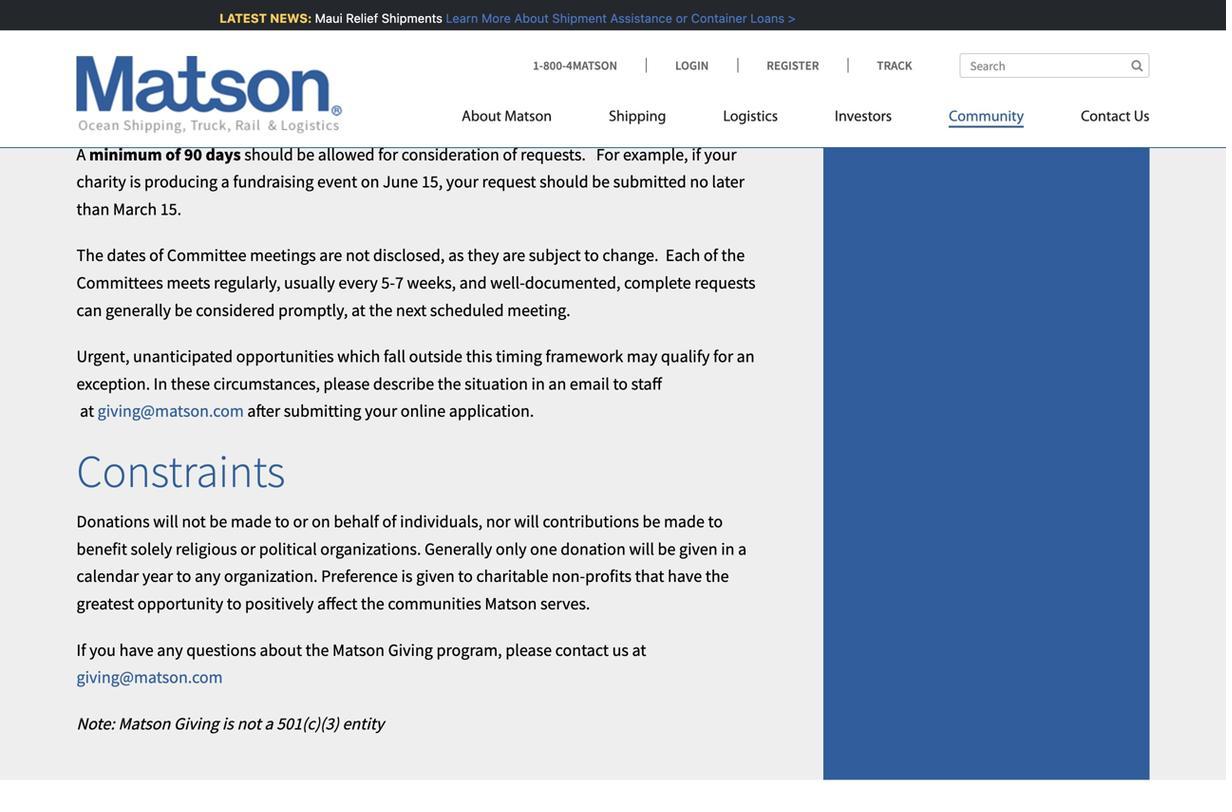 Task type: describe. For each thing, give the bounding box(es) containing it.
scheduled
[[430, 300, 504, 321]]

if
[[76, 640, 86, 661]]

0 vertical spatial about
[[510, 11, 545, 25]]

fundraising
[[233, 171, 314, 192]]

meeting.
[[507, 300, 571, 321]]

application
[[234, 6, 316, 27]]

2 your from the left
[[506, 6, 538, 27]]

investors
[[835, 110, 892, 125]]

giving@matson.com inside if you have any questions about the matson giving program, please contact us at giving@matson.com
[[76, 667, 223, 688]]

blue matson logo with ocean, shipping, truck, rail and logistics written beneath it. image
[[76, 56, 342, 134]]

requests
[[695, 272, 756, 294]]

1 vertical spatial given
[[416, 566, 455, 587]]

1 vertical spatial or
[[293, 511, 308, 532]]

minimum
[[89, 144, 162, 165]]

about inside "top menu" navigation
[[462, 110, 501, 125]]

event
[[317, 171, 357, 192]]

0 horizontal spatial should
[[244, 144, 293, 165]]

5-
[[381, 272, 395, 294]]

application.
[[449, 401, 534, 422]]

timing
[[496, 346, 542, 367]]

later
[[712, 171, 745, 192]]

for inside should be allowed for consideration of requests.   for example, if your charity is producing a fundraising event on june 15, your request should be submitted no later than march 15.
[[378, 144, 398, 165]]

describe
[[373, 373, 434, 395]]

email
[[570, 373, 610, 395]]

request
[[482, 171, 536, 192]]

the inside if you have any questions about the matson giving program, please contact us at giving@matson.com
[[306, 640, 329, 661]]

to inside urgent, unanticipated opportunities which fall outside this timing framework may qualify for an exception. in these circumstances, please describe the situation in an email to staff at
[[613, 373, 628, 395]]

review
[[97, 6, 148, 27]]

contributions
[[543, 511, 639, 532]]

if
[[692, 144, 701, 165]]

logistics
[[723, 110, 778, 125]]

behalf
[[334, 511, 379, 532]]

at inside if you have any questions about the matson giving program, please contact us at giving@matson.com
[[632, 640, 646, 661]]

outside
[[409, 346, 463, 367]]

organization.
[[224, 566, 318, 587]]

committees
[[76, 272, 163, 294]]

note:
[[76, 713, 115, 735]]

submitting
[[284, 401, 361, 422]]

501(c)(3)
[[277, 713, 339, 735]]

opportunities
[[236, 346, 334, 367]]

any inside if you have any questions about the matson giving program, please contact us at giving@matson.com
[[157, 640, 183, 661]]

or
[[319, 6, 340, 27]]

Search search field
[[960, 53, 1150, 78]]

submit
[[451, 6, 503, 27]]

positively
[[245, 593, 314, 615]]

subject
[[529, 245, 581, 266]]

for inside urgent, unanticipated opportunities which fall outside this timing framework may qualify for an exception. in these circumstances, please describe the situation in an email to staff at
[[713, 346, 733, 367]]

1 your from the left
[[152, 6, 184, 27]]

90
[[184, 144, 202, 165]]

0 horizontal spatial will
[[153, 511, 178, 532]]

2 horizontal spatial your
[[704, 144, 737, 165]]

learn
[[442, 11, 474, 25]]

not inside donations will not be made to or on behalf of individuals, nor will contributions be made to benefit solely religious or political organizations. generally only one donation will be given in a calendar year to any organization. preference is given to charitable non-profits that have the greatest opportunity to positively affect the communities matson serves.
[[182, 511, 206, 532]]

application,
[[542, 6, 627, 27]]

7
[[395, 272, 404, 294]]

loans
[[747, 11, 781, 25]]

a
[[76, 144, 86, 165]]

and inside the dates of committee meetings are not disclosed, as they are subject to change.  each of the committees meets regularly, usually every 5-7 weeks, and well-documented, complete requests can generally be considered promptly, at the next scheduled meeting.
[[459, 272, 487, 294]]

march
[[113, 198, 157, 220]]

in
[[154, 373, 167, 395]]

meets
[[167, 272, 210, 294]]

of right dates
[[149, 245, 164, 266]]

the down 5-
[[369, 300, 393, 321]]

consideration
[[402, 144, 499, 165]]

15.
[[160, 198, 182, 220]]

login
[[675, 57, 709, 73]]

individuals,
[[400, 511, 483, 532]]

of right each
[[704, 245, 718, 266]]

considered
[[196, 300, 275, 321]]

top menu navigation
[[462, 100, 1150, 139]]

assistance
[[606, 11, 668, 25]]

qualify
[[661, 346, 710, 367]]

solely
[[131, 538, 172, 560]]

saved
[[187, 6, 231, 27]]

relief
[[342, 11, 374, 25]]

1 horizontal spatial is
[[222, 713, 234, 735]]

the down preference
[[361, 593, 384, 615]]

1 vertical spatial your
[[446, 171, 479, 192]]

may
[[627, 346, 658, 367]]

search image
[[1132, 59, 1143, 72]]

about
[[260, 640, 302, 661]]

giving@matson.com after submitting your online application.
[[98, 401, 534, 422]]

track
[[877, 57, 912, 73]]

shipments
[[378, 11, 438, 25]]

program,
[[436, 640, 502, 661]]

serves.
[[540, 593, 590, 615]]

shipping
[[609, 110, 666, 125]]

about matson
[[462, 110, 552, 125]]

be inside the dates of committee meetings are not disclosed, as they are subject to change.  each of the committees meets regularly, usually every 5-7 weeks, and well-documented, complete requests can generally be considered promptly, at the next scheduled meeting.
[[174, 300, 192, 321]]

1 horizontal spatial will
[[514, 511, 539, 532]]

unanticipated
[[133, 346, 233, 367]]

a inside donations will not be made to or on behalf of individuals, nor will contributions be made to benefit solely religious or political organizations. generally only one donation will be given in a calendar year to any organization. preference is given to charitable non-profits that have the greatest opportunity to positively affect the communities matson serves.
[[738, 538, 747, 560]]

of inside donations will not be made to or on behalf of individuals, nor will contributions be made to benefit solely religious or political organizations. generally only one donation will be given in a calendar year to any organization. preference is given to charitable non-profits that have the greatest opportunity to positively affect the communities matson serves.
[[382, 511, 397, 532]]

non-
[[552, 566, 585, 587]]

june
[[383, 171, 418, 192]]

4matson
[[566, 57, 617, 73]]

opportunity
[[138, 593, 223, 615]]

staff
[[631, 373, 662, 395]]

disclosed,
[[373, 245, 445, 266]]

800-
[[543, 57, 566, 73]]

at inside the dates of committee meetings are not disclosed, as they are subject to change.  each of the committees meets regularly, usually every 5-7 weeks, and well-documented, complete requests can generally be considered promptly, at the next scheduled meeting.
[[351, 300, 366, 321]]

finalize
[[362, 6, 417, 27]]

investors link
[[806, 100, 921, 139]]

entity
[[342, 713, 384, 735]]

a inside should be allowed for consideration of requests.   for example, if your charity is producing a fundraising event on june 15, your request should be submitted no later than march 15.
[[221, 171, 230, 192]]

in inside donations will not be made to or on behalf of individuals, nor will contributions be made to benefit solely religious or political organizations. generally only one donation will be given in a calendar year to any organization. preference is given to charitable non-profits that have the greatest opportunity to positively affect the communities matson serves.
[[721, 538, 735, 560]]

matson inside "top menu" navigation
[[505, 110, 552, 125]]

no
[[690, 171, 709, 192]]

committee
[[167, 245, 247, 266]]

one
[[530, 538, 557, 560]]

latest
[[216, 11, 263, 25]]

contact us
[[1081, 110, 1150, 125]]

regularly,
[[214, 272, 281, 294]]

matson inside if you have any questions about the matson giving program, please contact us at giving@matson.com
[[332, 640, 385, 661]]

community image
[[843, 0, 969, 34]]

the right "that"
[[706, 566, 729, 587]]

0 vertical spatial or
[[672, 11, 684, 25]]

after
[[247, 401, 280, 422]]

1-800-4matson link
[[533, 57, 646, 73]]

allowed
[[318, 144, 375, 165]]

us
[[1134, 110, 1150, 125]]

the dates of committee meetings are not disclosed, as they are subject to change.  each of the committees meets regularly, usually every 5-7 weeks, and well-documented, complete requests can generally be considered promptly, at the next scheduled meeting.
[[76, 245, 756, 321]]

latest news: maui relief shipments learn more about shipment assistance or container loans >
[[216, 11, 792, 25]]



Task type: locate. For each thing, give the bounding box(es) containing it.
next
[[396, 300, 427, 321]]

giving@matson.com down 'in'
[[98, 401, 244, 422]]

contact
[[555, 640, 609, 661]]

0 horizontal spatial please
[[323, 373, 370, 395]]

1 horizontal spatial your
[[506, 6, 538, 27]]

of inside should be allowed for consideration of requests.   for example, if your charity is producing a fundraising event on june 15, your request should be submitted no later than march 15.
[[503, 144, 517, 165]]

your down describe
[[365, 401, 397, 422]]

given
[[679, 538, 718, 560], [416, 566, 455, 587]]

1 vertical spatial is
[[401, 566, 413, 587]]

any
[[195, 566, 221, 587], [157, 640, 183, 661]]

year
[[142, 566, 173, 587]]

not left the 501(c)(3)
[[237, 713, 261, 735]]

2 vertical spatial your
[[365, 401, 397, 422]]

0 vertical spatial at
[[351, 300, 366, 321]]

an right qualify
[[737, 346, 755, 367]]

1 vertical spatial about
[[462, 110, 501, 125]]

or
[[672, 11, 684, 25], [293, 511, 308, 532], [240, 538, 256, 560]]

is inside donations will not be made to or on behalf of individuals, nor will contributions be made to benefit solely religious or political organizations. generally only one donation will be given in a calendar year to any organization. preference is given to charitable non-profits that have the greatest opportunity to positively affect the communities matson serves.
[[401, 566, 413, 587]]

1 horizontal spatial about
[[510, 11, 545, 25]]

0 vertical spatial on
[[361, 171, 379, 192]]

2 horizontal spatial a
[[738, 538, 747, 560]]

1 horizontal spatial giving
[[388, 640, 433, 661]]

1 vertical spatial giving@matson.com link
[[76, 667, 223, 688]]

0 horizontal spatial have
[[119, 640, 154, 661]]

matson down charitable
[[485, 593, 537, 615]]

be
[[297, 144, 315, 165], [592, 171, 610, 192], [174, 300, 192, 321], [209, 511, 227, 532], [643, 511, 661, 532], [658, 538, 676, 560]]

0 horizontal spatial and
[[420, 6, 447, 27]]

0 vertical spatial any
[[195, 566, 221, 587]]

or up 'organization.'
[[240, 538, 256, 560]]

1 horizontal spatial please
[[506, 640, 552, 661]]

charity
[[76, 171, 126, 192]]

shipment
[[548, 11, 603, 25]]

nor
[[486, 511, 511, 532]]

2 horizontal spatial at
[[632, 640, 646, 661]]

please inside urgent, unanticipated opportunities which fall outside this timing framework may qualify for an exception. in these circumstances, please describe the situation in an email to staff at
[[323, 373, 370, 395]]

giving inside if you have any questions about the matson giving program, please contact us at giving@matson.com
[[388, 640, 433, 661]]

on
[[361, 171, 379, 192], [312, 511, 330, 532]]

on inside donations will not be made to or on behalf of individuals, nor will contributions be made to benefit solely religious or political organizations. generally only one donation will be given in a calendar year to any organization. preference is given to charitable non-profits that have the greatest opportunity to positively affect the communities matson serves.
[[312, 511, 330, 532]]

producing
[[144, 171, 218, 192]]

0 horizontal spatial are
[[319, 245, 342, 266]]

to inside the dates of committee meetings are not disclosed, as they are subject to change.  each of the committees meets regularly, usually every 5-7 weeks, and well-documented, complete requests can generally be considered promptly, at the next scheduled meeting.
[[584, 245, 599, 266]]

should right 'request'
[[540, 171, 589, 192]]

your right if
[[704, 144, 737, 165]]

not up every
[[346, 245, 370, 266]]

are up "well-"
[[503, 245, 525, 266]]

0 vertical spatial have
[[668, 566, 702, 587]]

about matson link
[[462, 100, 581, 139]]

the up requests
[[721, 245, 745, 266]]

have inside donations will not be made to or on behalf of individuals, nor will contributions be made to benefit solely religious or political organizations. generally only one donation will be given in a calendar year to any organization. preference is given to charitable non-profits that have the greatest opportunity to positively affect the communities matson serves.
[[668, 566, 702, 587]]

in inside urgent, unanticipated opportunities which fall outside this timing framework may qualify for an exception. in these circumstances, please describe the situation in an email to staff at
[[531, 373, 545, 395]]

is inside should be allowed for consideration of requests.   for example, if your charity is producing a fundraising event on june 15, your request should be submitted no later than march 15.
[[130, 171, 141, 192]]

1 vertical spatial an
[[548, 373, 566, 395]]

urgent,
[[76, 346, 130, 367]]

0 vertical spatial a
[[221, 171, 230, 192]]

giving@matson.com down you
[[76, 667, 223, 688]]

1 horizontal spatial for
[[713, 346, 733, 367]]

1 made from the left
[[231, 511, 271, 532]]

please left contact in the left of the page
[[506, 640, 552, 661]]

1 are from the left
[[319, 245, 342, 266]]

0 horizontal spatial about
[[462, 110, 501, 125]]

for right qualify
[[713, 346, 733, 367]]

are up usually
[[319, 245, 342, 266]]

not up religious
[[182, 511, 206, 532]]

at right us
[[632, 640, 646, 661]]

1 vertical spatial have
[[119, 640, 154, 661]]

1 horizontal spatial or
[[293, 511, 308, 532]]

1 horizontal spatial any
[[195, 566, 221, 587]]

organizations.
[[320, 538, 421, 560]]

the inside urgent, unanticipated opportunities which fall outside this timing framework may qualify for an exception. in these circumstances, please describe the situation in an email to staff at
[[438, 373, 461, 395]]

you
[[89, 640, 116, 661]]

and left submit on the top of page
[[420, 6, 447, 27]]

2 vertical spatial or
[[240, 538, 256, 560]]

on left june
[[361, 171, 379, 192]]

0 horizontal spatial on
[[312, 511, 330, 532]]

1 vertical spatial at
[[80, 401, 94, 422]]

not
[[346, 245, 370, 266], [182, 511, 206, 532], [237, 713, 261, 735]]

meetings
[[250, 245, 316, 266]]

usually
[[284, 272, 335, 294]]

of left 90
[[165, 144, 181, 165]]

giving
[[388, 640, 433, 661], [174, 713, 219, 735]]

0 horizontal spatial at
[[80, 401, 94, 422]]

on inside should be allowed for consideration of requests.   for example, if your charity is producing a fundraising event on june 15, your request should be submitted no later than march 15.
[[361, 171, 379, 192]]

2 vertical spatial at
[[632, 640, 646, 661]]

any down opportunity
[[157, 640, 183, 661]]

community link
[[921, 100, 1053, 139]]

0 vertical spatial for
[[378, 144, 398, 165]]

0 vertical spatial your
[[704, 144, 737, 165]]

and up scheduled
[[459, 272, 487, 294]]

is up communities at bottom left
[[401, 566, 413, 587]]

will
[[153, 511, 178, 532], [514, 511, 539, 532], [629, 538, 654, 560]]

made up "that"
[[664, 511, 705, 532]]

1 vertical spatial giving@matson.com
[[76, 667, 223, 688]]

about up 'consideration'
[[462, 110, 501, 125]]

1 vertical spatial in
[[721, 538, 735, 560]]

or right click
[[672, 11, 684, 25]]

submitted
[[613, 171, 687, 192]]

0 vertical spatial and
[[420, 6, 447, 27]]

0 horizontal spatial is
[[130, 171, 141, 192]]

1 vertical spatial any
[[157, 640, 183, 661]]

questions
[[186, 640, 256, 661]]

will up "that"
[[629, 538, 654, 560]]

1 horizontal spatial in
[[721, 538, 735, 560]]

matson down '1-'
[[505, 110, 552, 125]]

0 vertical spatial please
[[323, 373, 370, 395]]

1 horizontal spatial are
[[503, 245, 525, 266]]

1 horizontal spatial and
[[459, 272, 487, 294]]

community
[[949, 110, 1024, 125]]

charitable
[[476, 566, 549, 587]]

made up political at bottom left
[[231, 511, 271, 532]]

1 vertical spatial on
[[312, 511, 330, 532]]

1 vertical spatial giving
[[174, 713, 219, 735]]

to
[[344, 6, 358, 27], [584, 245, 599, 266], [613, 373, 628, 395], [275, 511, 290, 532], [708, 511, 723, 532], [176, 566, 191, 587], [458, 566, 473, 587], [227, 593, 242, 615]]

and
[[420, 6, 447, 27], [459, 272, 487, 294]]

container
[[687, 11, 743, 25]]

about
[[510, 11, 545, 25], [462, 110, 501, 125]]

political
[[259, 538, 317, 560]]

that
[[635, 566, 664, 587]]

at down every
[[351, 300, 366, 321]]

is down the questions
[[222, 713, 234, 735]]

an left 'email' on the top left
[[548, 373, 566, 395]]

1 horizontal spatial at
[[351, 300, 366, 321]]

1 vertical spatial and
[[459, 272, 487, 294]]

0 horizontal spatial for
[[378, 144, 398, 165]]

None search field
[[960, 53, 1150, 78]]

the down the 'outside'
[[438, 373, 461, 395]]

of up organizations.
[[382, 511, 397, 532]]

will right nor
[[514, 511, 539, 532]]

2 horizontal spatial will
[[629, 538, 654, 560]]

2 horizontal spatial or
[[672, 11, 684, 25]]

click
[[631, 6, 663, 27]]

track link
[[848, 57, 912, 73]]

0 vertical spatial an
[[737, 346, 755, 367]]

0 horizontal spatial any
[[157, 640, 183, 661]]

the
[[721, 245, 745, 266], [369, 300, 393, 321], [438, 373, 461, 395], [706, 566, 729, 587], [361, 593, 384, 615], [306, 640, 329, 661]]

as
[[448, 245, 464, 266]]

register link
[[737, 57, 848, 73]]

0 horizontal spatial or
[[240, 538, 256, 560]]

1 vertical spatial please
[[506, 640, 552, 661]]

online
[[401, 401, 446, 422]]

please inside if you have any questions about the matson giving program, please contact us at giving@matson.com
[[506, 640, 552, 661]]

0 vertical spatial not
[[346, 245, 370, 266]]

not inside the dates of committee meetings are not disclosed, as they are subject to change.  each of the committees meets regularly, usually every 5-7 weeks, and well-documented, complete requests can generally be considered promptly, at the next scheduled meeting.
[[346, 245, 370, 266]]

0 horizontal spatial made
[[231, 511, 271, 532]]

in
[[531, 373, 545, 395], [721, 538, 735, 560]]

0 horizontal spatial an
[[548, 373, 566, 395]]

2 vertical spatial a
[[264, 713, 273, 735]]

your right submit on the top of page
[[506, 6, 538, 27]]

should
[[244, 144, 293, 165], [540, 171, 589, 192]]

your left saved
[[152, 6, 184, 27]]

affect
[[317, 593, 357, 615]]

0 horizontal spatial your
[[152, 6, 184, 27]]

1 horizontal spatial a
[[264, 713, 273, 735]]

15,
[[422, 171, 443, 192]]

the
[[76, 245, 103, 266]]

2 vertical spatial not
[[237, 713, 261, 735]]

please down which
[[323, 373, 370, 395]]

1 horizontal spatial an
[[737, 346, 755, 367]]

2 made from the left
[[664, 511, 705, 532]]

1 horizontal spatial should
[[540, 171, 589, 192]]

or up political at bottom left
[[293, 511, 308, 532]]

your
[[152, 6, 184, 27], [506, 6, 538, 27]]

your
[[704, 144, 737, 165], [446, 171, 479, 192], [365, 401, 397, 422]]

these
[[171, 373, 210, 395]]

giving down the questions
[[174, 713, 219, 735]]

0 vertical spatial should
[[244, 144, 293, 165]]

constraints
[[76, 443, 285, 500]]

giving@matson.com link for if you have any questions about the matson giving program, please contact us at giving@matson.com
[[76, 667, 223, 688]]

days
[[206, 144, 241, 165]]

learn more about shipment assistance or container loans > link
[[442, 11, 792, 25]]

1 vertical spatial should
[[540, 171, 589, 192]]

each
[[666, 245, 700, 266]]

0 vertical spatial giving@matson.com
[[98, 401, 244, 422]]

0 vertical spatial given
[[679, 538, 718, 560]]

contact us link
[[1053, 100, 1150, 139]]

is up march
[[130, 171, 141, 192]]

1 horizontal spatial your
[[446, 171, 479, 192]]

matson inside donations will not be made to or on behalf of individuals, nor will contributions be made to benefit solely religious or political organizations. generally only one donation will be given in a calendar year to any organization. preference is given to charitable non-profits that have the greatest opportunity to positively affect the communities matson serves.
[[485, 593, 537, 615]]

section
[[800, 0, 1174, 780]]

can
[[76, 300, 102, 321]]

2 horizontal spatial is
[[401, 566, 413, 587]]

at inside urgent, unanticipated opportunities which fall outside this timing framework may qualify for an exception. in these circumstances, please describe the situation in an email to staff at
[[80, 401, 94, 422]]

0 vertical spatial is
[[130, 171, 141, 192]]

communities
[[388, 593, 481, 615]]

0 horizontal spatial giving
[[174, 713, 219, 735]]

matson
[[505, 110, 552, 125], [485, 593, 537, 615], [332, 640, 385, 661], [118, 713, 170, 735]]

should up fundraising
[[244, 144, 293, 165]]

a minimum of 90 days
[[76, 144, 241, 165]]

0 horizontal spatial not
[[182, 511, 206, 532]]

0 horizontal spatial a
[[221, 171, 230, 192]]

us
[[612, 640, 629, 661]]

at down exception.
[[80, 401, 94, 422]]

promptly,
[[278, 300, 348, 321]]

giving@matson.com link down you
[[76, 667, 223, 688]]

any inside donations will not be made to or on behalf of individuals, nor will contributions be made to benefit solely religious or political organizations. generally only one donation will be given in a calendar year to any organization. preference is given to charitable non-profits that have the greatest opportunity to positively affect the communities matson serves.
[[195, 566, 221, 587]]

1 vertical spatial a
[[738, 538, 747, 560]]

0 vertical spatial giving
[[388, 640, 433, 661]]

2 are from the left
[[503, 245, 525, 266]]

to
[[76, 6, 94, 27]]

matson right note:
[[118, 713, 170, 735]]

1 horizontal spatial given
[[679, 538, 718, 560]]

2 horizontal spatial not
[[346, 245, 370, 266]]

about right more
[[510, 11, 545, 25]]

exception.
[[76, 373, 150, 395]]

1 horizontal spatial have
[[668, 566, 702, 587]]

1 horizontal spatial made
[[664, 511, 705, 532]]

any down religious
[[195, 566, 221, 587]]

2 vertical spatial is
[[222, 713, 234, 735]]

have right "that"
[[668, 566, 702, 587]]

framework
[[546, 346, 623, 367]]

the right about
[[306, 640, 329, 661]]

of up 'request'
[[503, 144, 517, 165]]

0 horizontal spatial given
[[416, 566, 455, 587]]

0 horizontal spatial your
[[365, 401, 397, 422]]

giving@matson.com link
[[98, 401, 244, 422], [76, 667, 223, 688]]

0 horizontal spatial in
[[531, 373, 545, 395]]

on left behalf
[[312, 511, 330, 532]]

giving down communities at bottom left
[[388, 640, 433, 661]]

your down 'consideration'
[[446, 171, 479, 192]]

will up solely in the left bottom of the page
[[153, 511, 178, 532]]

1 horizontal spatial on
[[361, 171, 379, 192]]

benefit
[[76, 538, 127, 560]]

situation
[[465, 373, 528, 395]]

giving@matson.com link for after submitting your online application.
[[98, 401, 244, 422]]

have inside if you have any questions about the matson giving program, please contact us at giving@matson.com
[[119, 640, 154, 661]]

well-
[[490, 272, 525, 294]]

complete
[[624, 272, 691, 294]]

1 vertical spatial for
[[713, 346, 733, 367]]

0 vertical spatial giving@matson.com link
[[98, 401, 244, 422]]

matson down affect
[[332, 640, 385, 661]]

have right you
[[119, 640, 154, 661]]

0 vertical spatial in
[[531, 373, 545, 395]]

generally
[[425, 538, 492, 560]]

calendar
[[76, 566, 139, 587]]

logistics link
[[695, 100, 806, 139]]

profits
[[585, 566, 632, 587]]

note: matson giving is not a 501(c)(3) entity
[[76, 713, 384, 735]]

1 vertical spatial not
[[182, 511, 206, 532]]

giving@matson.com link down 'in'
[[98, 401, 244, 422]]

for up june
[[378, 144, 398, 165]]

1 horizontal spatial not
[[237, 713, 261, 735]]



Task type: vqa. For each thing, say whether or not it's contained in the screenshot.
Vessel Schedules
no



